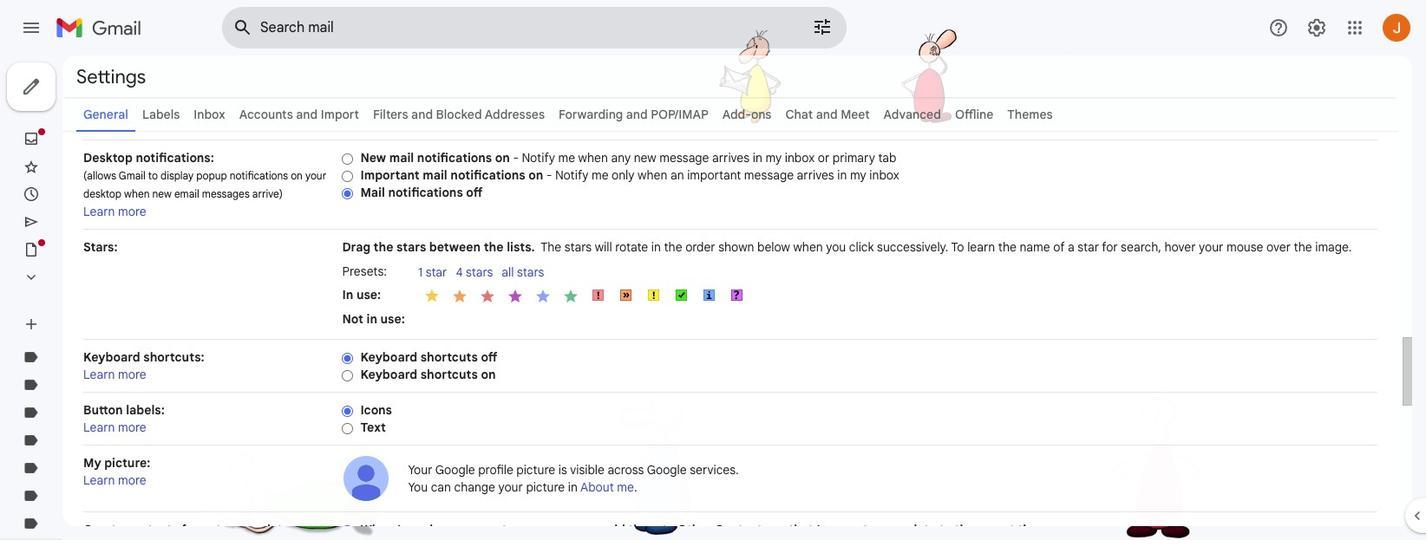 Task type: describe. For each thing, give the bounding box(es) containing it.
presets:
[[342, 264, 387, 279]]

send
[[404, 523, 433, 538]]

mail
[[361, 185, 385, 200]]

notifications down addresses on the top left of page
[[451, 168, 526, 183]]

support image
[[1269, 17, 1290, 38]]

and for filters
[[411, 107, 433, 122]]

4
[[456, 265, 463, 280]]

learn for button
[[83, 420, 115, 436]]

2 them from the left
[[955, 523, 986, 538]]

meet
[[841, 107, 870, 122]]

visible
[[571, 463, 605, 478]]

my
[[83, 456, 101, 471]]

primary
[[833, 150, 876, 166]]

gmail image
[[56, 10, 150, 45]]

inbox link
[[194, 107, 225, 122]]

you
[[827, 240, 846, 255]]

1 horizontal spatial new
[[528, 523, 552, 538]]

0 horizontal spatial a
[[436, 523, 444, 538]]

notify for notify me when any new message arrives in my inbox or primary tab
[[522, 150, 555, 166]]

all stars link
[[502, 265, 553, 282]]

1 vertical spatial for
[[181, 523, 198, 538]]

email
[[174, 187, 199, 200]]

blocked
[[436, 107, 482, 122]]

1 horizontal spatial inbox
[[870, 168, 900, 183]]

1 vertical spatial my
[[851, 168, 867, 183]]

between
[[429, 240, 481, 255]]

icons
[[361, 403, 392, 418]]

not
[[342, 311, 364, 327]]

settings image
[[1307, 17, 1328, 38]]

when inside desktop notifications: (allows gmail to display popup notifications on your desktop when new email messages arrive) learn more
[[124, 187, 150, 200]]

(allows
[[83, 169, 116, 182]]

more for labels:
[[118, 420, 146, 436]]

0 vertical spatial picture
[[517, 463, 556, 478]]

general
[[83, 107, 128, 122]]

keyboard for keyboard shortcuts off
[[361, 350, 418, 365]]

tab
[[879, 150, 897, 166]]

when left you
[[794, 240, 823, 255]]

forwarding
[[559, 107, 623, 122]]

search,
[[1121, 240, 1162, 255]]

mail for new
[[389, 150, 414, 166]]

of
[[1054, 240, 1065, 255]]

more for shortcuts:
[[118, 367, 146, 383]]

pop/imap
[[651, 107, 709, 122]]

filters
[[373, 107, 408, 122]]

notifications:
[[136, 150, 214, 166]]

and for chat
[[816, 107, 838, 122]]

1
[[418, 265, 423, 280]]

rotate
[[616, 240, 649, 255]]

shortcuts for off
[[421, 350, 478, 365]]

only
[[612, 168, 635, 183]]

1 horizontal spatial a
[[518, 523, 525, 538]]

0 vertical spatial new
[[634, 150, 657, 166]]

to
[[952, 240, 965, 255]]

0 vertical spatial inbox
[[785, 150, 815, 166]]

is
[[559, 463, 567, 478]]

order
[[686, 240, 716, 255]]

learn for my
[[83, 473, 115, 489]]

learn more link for button
[[83, 420, 146, 436]]

1 star link
[[418, 265, 456, 282]]

arrive)
[[252, 187, 283, 200]]

picture image
[[342, 455, 391, 503]]

stars up 1
[[397, 240, 426, 255]]

- for new mail notifications on
[[513, 150, 519, 166]]

5 the from the left
[[1295, 240, 1313, 255]]

.
[[634, 480, 638, 496]]

2 auto- from the left
[[849, 523, 882, 538]]

stars:
[[83, 240, 118, 255]]

messages
[[202, 187, 250, 200]]

in use:
[[342, 287, 381, 302]]

about me link
[[581, 480, 634, 496]]

inbox
[[194, 107, 225, 122]]

new inside desktop notifications: (allows gmail to display popup notifications on your desktop when new email messages arrive) learn more
[[152, 187, 172, 200]]

1 star 4 stars all stars
[[418, 265, 545, 280]]

0 horizontal spatial message
[[447, 523, 499, 538]]

when left an
[[638, 168, 668, 183]]

ons
[[752, 107, 772, 122]]

can inside your google profile picture is visible across google services. you can change your picture in about me .
[[431, 480, 451, 496]]

accounts and import
[[239, 107, 359, 122]]

keyboard shortcuts on
[[361, 367, 496, 383]]

offline
[[956, 107, 994, 122]]

advanced link
[[884, 107, 942, 122]]

0 horizontal spatial my
[[766, 150, 782, 166]]

important
[[688, 168, 741, 183]]

1 vertical spatial picture
[[526, 480, 565, 496]]

gmail
[[119, 169, 146, 182]]

stars right '4'
[[466, 265, 493, 280]]

add-
[[723, 107, 752, 122]]

1 google from the left
[[435, 463, 475, 478]]

forwarding and pop/imap link
[[559, 107, 709, 122]]

keyboard for keyboard shortcuts: learn more
[[83, 350, 140, 365]]

shortcuts:
[[143, 350, 205, 365]]

1 vertical spatial star
[[426, 265, 447, 280]]

notifications down "important"
[[388, 185, 463, 200]]

accounts
[[239, 107, 293, 122]]

settings
[[76, 65, 146, 88]]

picture:
[[104, 456, 150, 471]]

to down profile
[[502, 523, 515, 538]]

learn
[[968, 240, 996, 255]]

Important mail notifications on radio
[[342, 170, 354, 183]]

in down primary
[[838, 168, 847, 183]]

mouse
[[1227, 240, 1264, 255]]

mail for important
[[423, 168, 448, 183]]

1 horizontal spatial for
[[1103, 240, 1118, 255]]

notify for notify me only when an important message arrives in my inbox
[[555, 168, 589, 183]]

in right rotate
[[652, 240, 661, 255]]

your google profile picture is visible across google services. you can change your picture in about me .
[[408, 463, 739, 496]]

or
[[818, 150, 830, 166]]

time
[[1018, 523, 1045, 538]]

1 auto- from the left
[[202, 523, 234, 538]]

2 the from the left
[[484, 240, 504, 255]]

0 vertical spatial use:
[[357, 287, 381, 302]]

services.
[[690, 463, 739, 478]]

when left any
[[579, 150, 608, 166]]

the
[[541, 240, 562, 255]]

main menu image
[[21, 17, 42, 38]]

4 the from the left
[[999, 240, 1017, 255]]

important mail notifications on - notify me only when an important message arrives in my inbox
[[361, 168, 900, 183]]

desktop
[[83, 150, 133, 166]]

contacts
[[126, 523, 179, 538]]

add
[[603, 523, 626, 538]]

3 the from the left
[[664, 240, 683, 255]]



Task type: vqa. For each thing, say whether or not it's contained in the screenshot.
2nd GOOGLE
yes



Task type: locate. For each thing, give the bounding box(es) containing it.
3 learn from the top
[[83, 420, 115, 436]]

message right important
[[745, 168, 794, 183]]

on inside desktop notifications: (allows gmail to display popup notifications on your desktop when new email messages arrive) learn more
[[291, 169, 303, 182]]

learn
[[83, 204, 115, 220], [83, 367, 115, 383], [83, 420, 115, 436], [83, 473, 115, 489]]

1 and from the left
[[296, 107, 318, 122]]

message
[[660, 150, 710, 166], [745, 168, 794, 183], [447, 523, 499, 538]]

and for forwarding
[[626, 107, 648, 122]]

0 horizontal spatial your
[[305, 169, 327, 182]]

me for only
[[592, 168, 609, 183]]

2 more from the top
[[118, 367, 146, 383]]

learn more link for keyboard
[[83, 367, 146, 383]]

more inside the keyboard shortcuts: learn more
[[118, 367, 146, 383]]

learn more link down picture:
[[83, 473, 146, 489]]

more down picture:
[[118, 473, 146, 489]]

shortcuts up keyboard shortcuts on
[[421, 350, 478, 365]]

new
[[361, 150, 386, 166]]

1 vertical spatial new
[[152, 187, 172, 200]]

a left person,
[[518, 523, 525, 538]]

New mail notifications on radio
[[342, 153, 354, 166]]

my down primary
[[851, 168, 867, 183]]

inbox
[[785, 150, 815, 166], [870, 168, 900, 183]]

notifications down filters and blocked addresses link
[[417, 150, 492, 166]]

1 horizontal spatial message
[[660, 150, 710, 166]]

3 more from the top
[[118, 420, 146, 436]]

and left pop/imap
[[626, 107, 648, 122]]

0 horizontal spatial me
[[558, 150, 575, 166]]

off up keyboard shortcuts on
[[481, 350, 498, 365]]

mail
[[389, 150, 414, 166], [423, 168, 448, 183]]

0 horizontal spatial new
[[152, 187, 172, 200]]

to right complete
[[940, 523, 952, 538]]

0 horizontal spatial -
[[513, 150, 519, 166]]

1 vertical spatial your
[[1200, 240, 1224, 255]]

your inside your google profile picture is visible across google services. you can change your picture in about me .
[[499, 480, 523, 496]]

1 horizontal spatial your
[[499, 480, 523, 496]]

message down the 'change'
[[447, 523, 499, 538]]

1 vertical spatial can
[[824, 523, 846, 538]]

keyboard for keyboard shortcuts on
[[361, 367, 418, 383]]

profile
[[478, 463, 514, 478]]

the left 'order'
[[664, 240, 683, 255]]

an
[[671, 168, 684, 183]]

2 vertical spatial your
[[499, 480, 523, 496]]

drag the stars between the lists. the stars will rotate in the order shown below when you click successively. to learn the name of a star for search, hover your mouse over the image.
[[342, 240, 1353, 255]]

2 horizontal spatial new
[[634, 150, 657, 166]]

keyboard inside the keyboard shortcuts: learn more
[[83, 350, 140, 365]]

stars left will
[[565, 240, 592, 255]]

in inside your google profile picture is visible across google services. you can change your picture in about me .
[[568, 480, 578, 496]]

accounts and import link
[[239, 107, 359, 122]]

name
[[1020, 240, 1051, 255]]

learn up button
[[83, 367, 115, 383]]

all
[[502, 265, 514, 280]]

me
[[558, 150, 575, 166], [592, 168, 609, 183], [617, 480, 634, 496]]

1 horizontal spatial i
[[817, 523, 821, 538]]

text
[[361, 420, 386, 436]]

0 vertical spatial message
[[660, 150, 710, 166]]

off for keyboard shortcuts off
[[481, 350, 498, 365]]

1 horizontal spatial them
[[955, 523, 986, 538]]

1 vertical spatial message
[[745, 168, 794, 183]]

when
[[361, 523, 394, 538]]

image.
[[1316, 240, 1353, 255]]

learn more link down desktop
[[83, 204, 146, 220]]

other
[[678, 523, 712, 538]]

2 and from the left
[[411, 107, 433, 122]]

0 horizontal spatial can
[[431, 480, 451, 496]]

advanced search options image
[[805, 10, 840, 44]]

- down addresses on the top left of page
[[513, 150, 519, 166]]

Keyboard shortcuts off radio
[[342, 352, 354, 365]]

notify
[[522, 150, 555, 166], [555, 168, 589, 183]]

create contacts for auto-complete:
[[83, 523, 293, 538]]

them right add
[[629, 523, 659, 538]]

inbox down tab
[[870, 168, 900, 183]]

2 horizontal spatial message
[[745, 168, 794, 183]]

more inside "my picture: learn more"
[[118, 473, 146, 489]]

1 learn more link from the top
[[83, 204, 146, 220]]

2 horizontal spatial a
[[1068, 240, 1075, 255]]

the right learn
[[999, 240, 1017, 255]]

more inside desktop notifications: (allows gmail to display popup notifications on your desktop when new email messages arrive) learn more
[[118, 204, 146, 220]]

filters and blocked addresses
[[373, 107, 545, 122]]

shortcuts down keyboard shortcuts off
[[421, 367, 478, 383]]

the left lists.
[[484, 240, 504, 255]]

chat
[[786, 107, 813, 122]]

the right the over
[[1295, 240, 1313, 255]]

when i send a message to a new person, add them to other contacts so that i can auto-complete to them next time
[[361, 523, 1045, 538]]

new left person,
[[528, 523, 552, 538]]

1 vertical spatial use:
[[381, 311, 405, 327]]

in right not
[[367, 311, 378, 327]]

star right of
[[1078, 240, 1100, 255]]

more up labels:
[[118, 367, 146, 383]]

- up "the"
[[547, 168, 552, 183]]

drag
[[342, 240, 371, 255]]

hover
[[1165, 240, 1196, 255]]

1 shortcuts from the top
[[421, 350, 478, 365]]

1 more from the top
[[118, 204, 146, 220]]

When I send a message to a new person, add them to Other Contacts so that I can auto-complete to them next time radio
[[342, 525, 354, 538]]

1 them from the left
[[629, 523, 659, 538]]

None search field
[[222, 7, 847, 49]]

Text radio
[[342, 423, 354, 436]]

search mail image
[[227, 12, 259, 43]]

advanced
[[884, 107, 942, 122]]

1 horizontal spatial star
[[1078, 240, 1100, 255]]

1 horizontal spatial can
[[824, 523, 846, 538]]

to
[[148, 169, 158, 182], [502, 523, 515, 538], [663, 523, 675, 538], [940, 523, 952, 538]]

learn for keyboard
[[83, 367, 115, 383]]

them left next
[[955, 523, 986, 538]]

new up important mail notifications on - notify me only when an important message arrives in my inbox
[[634, 150, 657, 166]]

notifications up arrive)
[[230, 169, 288, 182]]

click
[[850, 240, 874, 255]]

the right drag
[[374, 240, 394, 255]]

labels
[[142, 107, 180, 122]]

learn down desktop
[[83, 204, 115, 220]]

across
[[608, 463, 644, 478]]

4 learn more link from the top
[[83, 473, 146, 489]]

1 vertical spatial -
[[547, 168, 552, 183]]

i right that
[[817, 523, 821, 538]]

1 horizontal spatial my
[[851, 168, 867, 183]]

message up an
[[660, 150, 710, 166]]

2 learn from the top
[[83, 367, 115, 383]]

lists.
[[507, 240, 535, 255]]

star right 1
[[426, 265, 447, 280]]

a
[[1068, 240, 1075, 255], [436, 523, 444, 538], [518, 523, 525, 538]]

use: down in use:
[[381, 311, 405, 327]]

and right chat
[[816, 107, 838, 122]]

forwarding and pop/imap
[[559, 107, 709, 122]]

so
[[772, 523, 786, 538]]

0 horizontal spatial star
[[426, 265, 447, 280]]

labels link
[[142, 107, 180, 122]]

3 learn more link from the top
[[83, 420, 146, 436]]

0 vertical spatial notify
[[522, 150, 555, 166]]

me left only
[[592, 168, 609, 183]]

successively.
[[878, 240, 949, 255]]

1 horizontal spatial -
[[547, 168, 552, 183]]

to left the other
[[663, 523, 675, 538]]

more for picture:
[[118, 473, 146, 489]]

in down ons
[[753, 150, 763, 166]]

learn inside button labels: learn more
[[83, 420, 115, 436]]

1 vertical spatial notify
[[555, 168, 589, 183]]

Icons radio
[[342, 405, 354, 418]]

learn inside "my picture: learn more"
[[83, 473, 115, 489]]

to right gmail
[[148, 169, 158, 182]]

4 and from the left
[[816, 107, 838, 122]]

mail up "important"
[[389, 150, 414, 166]]

0 horizontal spatial mail
[[389, 150, 414, 166]]

1 the from the left
[[374, 240, 394, 255]]

1 horizontal spatial auto-
[[849, 523, 882, 538]]

keyboard up button
[[83, 350, 140, 365]]

picture down is
[[526, 480, 565, 496]]

notifications
[[417, 150, 492, 166], [451, 168, 526, 183], [230, 169, 288, 182], [388, 185, 463, 200]]

your
[[408, 463, 433, 478]]

me for when
[[558, 150, 575, 166]]

learn down button
[[83, 420, 115, 436]]

your down profile
[[499, 480, 523, 496]]

4 more from the top
[[118, 473, 146, 489]]

1 horizontal spatial arrives
[[797, 168, 835, 183]]

on
[[495, 150, 510, 166], [529, 168, 544, 183], [291, 169, 303, 182], [481, 367, 496, 383]]

0 vertical spatial star
[[1078, 240, 1100, 255]]

more down desktop
[[118, 204, 146, 220]]

i left send on the bottom
[[398, 523, 401, 538]]

that
[[789, 523, 814, 538]]

chat and meet link
[[786, 107, 870, 122]]

1 i from the left
[[398, 523, 401, 538]]

when down gmail
[[124, 187, 150, 200]]

auto- right contacts
[[202, 523, 234, 538]]

0 horizontal spatial them
[[629, 523, 659, 538]]

general link
[[83, 107, 128, 122]]

keyboard shortcuts: learn more
[[83, 350, 205, 383]]

your right hover in the right of the page
[[1200, 240, 1224, 255]]

notify left only
[[555, 168, 589, 183]]

keyboard shortcuts off
[[361, 350, 498, 365]]

for right contacts
[[181, 523, 198, 538]]

2 google from the left
[[647, 463, 687, 478]]

i
[[398, 523, 401, 538], [817, 523, 821, 538]]

in down visible
[[568, 480, 578, 496]]

chat and meet
[[786, 107, 870, 122]]

1 horizontal spatial me
[[592, 168, 609, 183]]

import
[[321, 107, 359, 122]]

create
[[83, 523, 123, 538]]

learn inside the keyboard shortcuts: learn more
[[83, 367, 115, 383]]

1 horizontal spatial mail
[[423, 168, 448, 183]]

and right 'filters' on the left of page
[[411, 107, 433, 122]]

2 vertical spatial message
[[447, 523, 499, 538]]

Mail notifications off radio
[[342, 187, 354, 200]]

0 vertical spatial arrives
[[713, 150, 750, 166]]

learn more link
[[83, 204, 146, 220], [83, 367, 146, 383], [83, 420, 146, 436], [83, 473, 146, 489]]

notifications inside desktop notifications: (allows gmail to display popup notifications on your desktop when new email messages arrive) learn more
[[230, 169, 288, 182]]

to inside desktop notifications: (allows gmail to display popup notifications on your desktop when new email messages arrive) learn more
[[148, 169, 158, 182]]

and for accounts
[[296, 107, 318, 122]]

0 horizontal spatial auto-
[[202, 523, 234, 538]]

0 horizontal spatial google
[[435, 463, 475, 478]]

shortcuts for on
[[421, 367, 478, 383]]

2 learn more link from the top
[[83, 367, 146, 383]]

2 vertical spatial new
[[528, 523, 552, 538]]

3 and from the left
[[626, 107, 648, 122]]

2 i from the left
[[817, 523, 821, 538]]

themes
[[1008, 107, 1053, 122]]

below
[[758, 240, 791, 255]]

me inside your google profile picture is visible across google services. you can change your picture in about me .
[[617, 480, 634, 496]]

about
[[581, 480, 614, 496]]

person,
[[555, 523, 600, 538]]

2 shortcuts from the top
[[421, 367, 478, 383]]

2 vertical spatial me
[[617, 480, 634, 496]]

1 vertical spatial inbox
[[870, 168, 900, 183]]

learn more link up button
[[83, 367, 146, 383]]

a right send on the bottom
[[436, 523, 444, 538]]

your inside desktop notifications: (allows gmail to display popup notifications on your desktop when new email messages arrive) learn more
[[305, 169, 327, 182]]

mail notifications off
[[361, 185, 483, 200]]

labels:
[[126, 403, 165, 418]]

off up between
[[466, 185, 483, 200]]

change
[[454, 480, 496, 496]]

learn more link down button
[[83, 420, 146, 436]]

0 vertical spatial your
[[305, 169, 327, 182]]

can right you
[[431, 480, 451, 496]]

arrives down or
[[797, 168, 835, 183]]

not in use:
[[342, 311, 405, 327]]

2 horizontal spatial me
[[617, 480, 634, 496]]

add-ons link
[[723, 107, 772, 122]]

1 learn from the top
[[83, 204, 115, 220]]

0 vertical spatial for
[[1103, 240, 1118, 255]]

1 vertical spatial arrives
[[797, 168, 835, 183]]

4 stars link
[[456, 265, 502, 282]]

0 vertical spatial me
[[558, 150, 575, 166]]

my down ons
[[766, 150, 782, 166]]

my
[[766, 150, 782, 166], [851, 168, 867, 183]]

use: right in
[[357, 287, 381, 302]]

display
[[161, 169, 194, 182]]

offline link
[[956, 107, 994, 122]]

more down labels:
[[118, 420, 146, 436]]

google
[[435, 463, 475, 478], [647, 463, 687, 478]]

navigation
[[0, 56, 208, 541]]

me down the forwarding
[[558, 150, 575, 166]]

0 vertical spatial mail
[[389, 150, 414, 166]]

stars right all on the left of page
[[517, 265, 545, 280]]

0 horizontal spatial arrives
[[713, 150, 750, 166]]

and left import
[[296, 107, 318, 122]]

learn down the my
[[83, 473, 115, 489]]

new mail notifications on - notify me when any new message arrives in my inbox or primary tab
[[361, 150, 897, 166]]

picture left is
[[517, 463, 556, 478]]

your left important mail notifications on radio
[[305, 169, 327, 182]]

0 horizontal spatial for
[[181, 523, 198, 538]]

more inside button labels: learn more
[[118, 420, 146, 436]]

new
[[634, 150, 657, 166], [152, 187, 172, 200], [528, 523, 552, 538]]

add-ons
[[723, 107, 772, 122]]

0 vertical spatial -
[[513, 150, 519, 166]]

mail up "mail notifications off"
[[423, 168, 448, 183]]

for left search,
[[1103, 240, 1118, 255]]

notify down addresses on the top left of page
[[522, 150, 555, 166]]

can right that
[[824, 523, 846, 538]]

0 vertical spatial my
[[766, 150, 782, 166]]

0 horizontal spatial i
[[398, 523, 401, 538]]

1 vertical spatial me
[[592, 168, 609, 183]]

my picture: learn more
[[83, 456, 150, 489]]

1 vertical spatial mail
[[423, 168, 448, 183]]

google right 'across'
[[647, 463, 687, 478]]

- for important mail notifications on
[[547, 168, 552, 183]]

1 vertical spatial off
[[481, 350, 498, 365]]

filters and blocked addresses link
[[373, 107, 545, 122]]

1 horizontal spatial google
[[647, 463, 687, 478]]

off for mail notifications off
[[466, 185, 483, 200]]

4 learn from the top
[[83, 473, 115, 489]]

google up the 'change'
[[435, 463, 475, 478]]

learn inside desktop notifications: (allows gmail to display popup notifications on your desktop when new email messages arrive) learn more
[[83, 204, 115, 220]]

1 vertical spatial shortcuts
[[421, 367, 478, 383]]

desktop
[[83, 187, 122, 200]]

auto- right that
[[849, 523, 882, 538]]

button labels: learn more
[[83, 403, 165, 436]]

0 horizontal spatial inbox
[[785, 150, 815, 166]]

a right of
[[1068, 240, 1075, 255]]

contacts
[[715, 523, 769, 538]]

when
[[579, 150, 608, 166], [638, 168, 668, 183], [124, 187, 150, 200], [794, 240, 823, 255]]

2 horizontal spatial your
[[1200, 240, 1224, 255]]

desktop notifications: (allows gmail to display popup notifications on your desktop when new email messages arrive) learn more
[[83, 150, 327, 220]]

arrives up important
[[713, 150, 750, 166]]

themes link
[[1008, 107, 1053, 122]]

0 vertical spatial off
[[466, 185, 483, 200]]

keyboard right keyboard shortcuts off option
[[361, 350, 418, 365]]

can
[[431, 480, 451, 496], [824, 523, 846, 538]]

inbox left or
[[785, 150, 815, 166]]

0 vertical spatial can
[[431, 480, 451, 496]]

any
[[611, 150, 631, 166]]

complete
[[882, 523, 937, 538]]

me down 'across'
[[617, 480, 634, 496]]

Keyboard shortcuts on radio
[[342, 370, 354, 383]]

new down display
[[152, 187, 172, 200]]

over
[[1267, 240, 1292, 255]]

addresses
[[485, 107, 545, 122]]

0 vertical spatial shortcuts
[[421, 350, 478, 365]]

keyboard up icons at left
[[361, 367, 418, 383]]

Search mail text field
[[260, 19, 764, 36]]

button
[[83, 403, 123, 418]]

learn more link for my
[[83, 473, 146, 489]]



